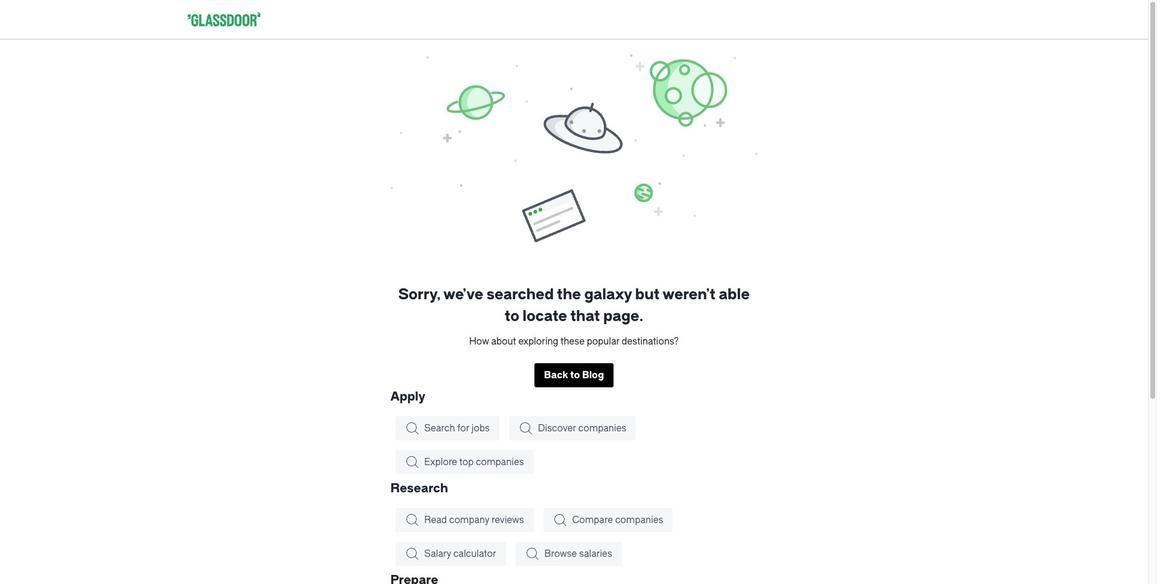 Task type: describe. For each thing, give the bounding box(es) containing it.
1 vertical spatial companies
[[476, 458, 524, 468]]

salaries
[[580, 549, 613, 560]]

back to blog link
[[535, 364, 614, 388]]

exploring
[[519, 337, 559, 348]]

how
[[469, 337, 489, 348]]

top
[[460, 458, 474, 468]]

page.
[[604, 308, 644, 325]]

1 vertical spatial to
[[571, 370, 580, 381]]

the
[[557, 287, 581, 303]]

for
[[458, 424, 470, 435]]

read company reviews link
[[395, 509, 534, 533]]

jobs
[[472, 424, 490, 435]]

company
[[449, 516, 490, 526]]

search for jobs
[[424, 424, 490, 435]]

back to blog
[[544, 370, 604, 381]]

companies for discover companies
[[579, 424, 627, 435]]

sorry,
[[398, 287, 441, 303]]

popular
[[587, 337, 620, 348]]

blog
[[582, 370, 604, 381]]

these
[[561, 337, 585, 348]]

search
[[424, 424, 455, 435]]

research
[[391, 482, 448, 496]]

apply
[[391, 390, 426, 404]]

how about exploring these popular destinations?
[[469, 337, 679, 348]]

compare companies link
[[544, 509, 673, 533]]



Task type: vqa. For each thing, say whether or not it's contained in the screenshot.
"these"
yes



Task type: locate. For each thing, give the bounding box(es) containing it.
to left blog
[[571, 370, 580, 381]]

companies for compare companies
[[616, 516, 664, 526]]

2 vertical spatial companies
[[616, 516, 664, 526]]

that
[[571, 308, 600, 325]]

back
[[544, 370, 568, 381]]

salary
[[424, 549, 451, 560]]

explore
[[424, 458, 457, 468]]

calculator
[[454, 549, 496, 560]]

companies
[[579, 424, 627, 435], [476, 458, 524, 468], [616, 516, 664, 526]]

browse salaries
[[545, 549, 613, 560]]

able
[[719, 287, 750, 303]]

locate
[[523, 308, 567, 325]]

weren't
[[663, 287, 716, 303]]

sorry, we've searched the galaxy but weren't able to locate that page.
[[398, 287, 750, 325]]

companies right top
[[476, 458, 524, 468]]

browse
[[545, 549, 577, 560]]

0 vertical spatial companies
[[579, 424, 627, 435]]

to
[[505, 308, 520, 325], [571, 370, 580, 381]]

search for jobs link
[[395, 417, 500, 441]]

companies right discover
[[579, 424, 627, 435]]

we've
[[444, 287, 484, 303]]

compare
[[573, 516, 613, 526]]

discover companies link
[[509, 417, 636, 441]]

discover companies
[[538, 424, 627, 435]]

read company reviews
[[424, 516, 524, 526]]

explore top companies link
[[395, 451, 534, 475]]

salary calculator link
[[395, 543, 506, 567]]

read
[[424, 516, 447, 526]]

compare companies
[[573, 516, 664, 526]]

to down the searched
[[505, 308, 520, 325]]

0 vertical spatial to
[[505, 308, 520, 325]]

destinations?
[[622, 337, 679, 348]]

explore top companies
[[424, 458, 524, 468]]

1 horizontal spatial to
[[571, 370, 580, 381]]

to inside sorry, we've searched the galaxy but weren't able to locate that page.
[[505, 308, 520, 325]]

but
[[636, 287, 660, 303]]

companies right compare
[[616, 516, 664, 526]]

searched
[[487, 287, 554, 303]]

browse salaries link
[[516, 543, 622, 567]]

reviews
[[492, 516, 524, 526]]

0 horizontal spatial to
[[505, 308, 520, 325]]

salary calculator
[[424, 549, 496, 560]]

discover
[[538, 424, 576, 435]]

about
[[492, 337, 516, 348]]

galaxy
[[585, 287, 632, 303]]

companies inside 'link'
[[579, 424, 627, 435]]



